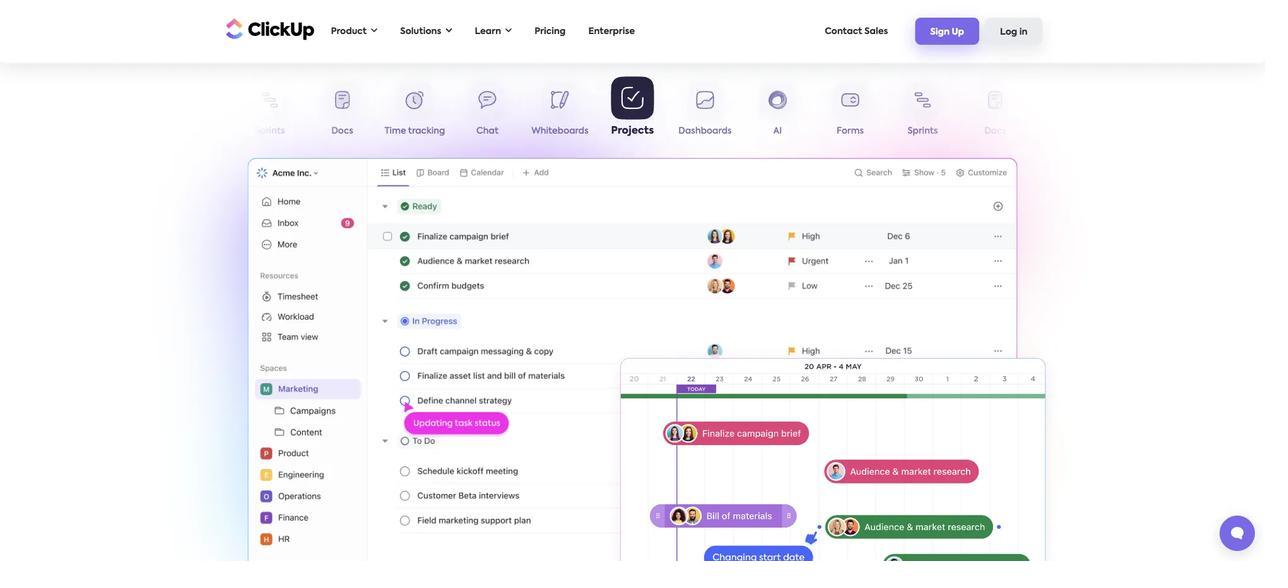 Task type: locate. For each thing, give the bounding box(es) containing it.
0 horizontal spatial sprints
[[255, 127, 285, 136]]

1 time tracking button from the left
[[379, 83, 451, 141]]

docs
[[332, 127, 353, 136], [985, 127, 1007, 136]]

product button
[[325, 18, 384, 44]]

1 horizontal spatial docs
[[985, 127, 1007, 136]]

tracking
[[408, 127, 445, 136], [1062, 127, 1099, 136]]

0 horizontal spatial forms button
[[161, 83, 234, 141]]

forms button
[[161, 83, 234, 141], [815, 83, 887, 141]]

1 sprints from the left
[[255, 127, 285, 136]]

1 horizontal spatial time tracking
[[1038, 127, 1099, 136]]

sprints
[[255, 127, 285, 136], [908, 127, 939, 136]]

1 horizontal spatial sprints button
[[887, 83, 960, 141]]

1 time from the left
[[385, 127, 406, 136]]

contact sales link
[[819, 18, 895, 44]]

1 time tracking from the left
[[385, 127, 445, 136]]

1 horizontal spatial forms
[[837, 127, 864, 136]]

1 horizontal spatial docs button
[[960, 83, 1032, 141]]

docs for second "docs" 'button' from the left
[[985, 127, 1007, 136]]

1 sprints button from the left
[[234, 83, 306, 141]]

sprints for 2nd "sprints" button from left
[[908, 127, 939, 136]]

1 horizontal spatial sprints
[[908, 127, 939, 136]]

1 horizontal spatial forms button
[[815, 83, 887, 141]]

2 docs from the left
[[985, 127, 1007, 136]]

docs for 1st "docs" 'button' from the left
[[332, 127, 353, 136]]

1 horizontal spatial time tracking button
[[1032, 83, 1105, 141]]

1 horizontal spatial time
[[1038, 127, 1060, 136]]

2 time tracking from the left
[[1038, 127, 1099, 136]]

time tracking button
[[379, 83, 451, 141], [1032, 83, 1105, 141]]

sprints for 1st "sprints" button from the left
[[255, 127, 285, 136]]

forms
[[184, 127, 211, 136], [837, 127, 864, 136]]

in
[[1020, 28, 1028, 36]]

0 horizontal spatial forms
[[184, 127, 211, 136]]

0 horizontal spatial sprints button
[[234, 83, 306, 141]]

1 horizontal spatial tracking
[[1062, 127, 1099, 136]]

contact
[[825, 27, 863, 36]]

sign up
[[931, 28, 965, 36]]

0 horizontal spatial time tracking button
[[379, 83, 451, 141]]

0 horizontal spatial time
[[385, 127, 406, 136]]

1 docs from the left
[[332, 127, 353, 136]]

time tracking
[[385, 127, 445, 136], [1038, 127, 1099, 136]]

0 horizontal spatial docs
[[332, 127, 353, 136]]

0 horizontal spatial time tracking
[[385, 127, 445, 136]]

pricing link
[[529, 18, 572, 44]]

2 sprints from the left
[[908, 127, 939, 136]]

enterprise
[[589, 27, 635, 36]]

sprints button
[[234, 83, 306, 141], [887, 83, 960, 141]]

solutions
[[400, 27, 442, 36]]

ai button
[[742, 83, 815, 141]]

time
[[385, 127, 406, 136], [1038, 127, 1060, 136]]

0 horizontal spatial tracking
[[408, 127, 445, 136]]

docs button
[[306, 83, 379, 141], [960, 83, 1032, 141]]

0 horizontal spatial docs button
[[306, 83, 379, 141]]

2 tracking from the left
[[1062, 127, 1099, 136]]

chat button
[[451, 83, 524, 141]]

2 sprints button from the left
[[887, 83, 960, 141]]

1 docs button from the left
[[306, 83, 379, 141]]

log in link
[[986, 18, 1043, 45]]



Task type: vqa. For each thing, say whether or not it's contained in the screenshot.
The Dashboards image
no



Task type: describe. For each thing, give the bounding box(es) containing it.
log in
[[1001, 28, 1028, 36]]

dashboards button
[[669, 83, 742, 141]]

ai
[[774, 127, 783, 136]]

pricing
[[535, 27, 566, 36]]

1 forms button from the left
[[161, 83, 234, 141]]

whiteboards button
[[524, 83, 597, 141]]

product
[[331, 27, 367, 36]]

learn
[[475, 27, 501, 36]]

log
[[1001, 28, 1018, 36]]

2 forms from the left
[[837, 127, 864, 136]]

solutions button
[[394, 18, 459, 44]]

enterprise link
[[582, 18, 642, 44]]

projects image
[[605, 344, 1062, 562]]

1 forms from the left
[[184, 127, 211, 136]]

dashboards
[[679, 127, 732, 136]]

whiteboards
[[532, 127, 589, 136]]

sales
[[865, 27, 889, 36]]

projects
[[612, 126, 654, 136]]

up
[[952, 28, 965, 36]]

learn button
[[469, 18, 519, 44]]

sign
[[931, 28, 950, 36]]

2 time from the left
[[1038, 127, 1060, 136]]

contact sales
[[825, 27, 889, 36]]

projects button
[[597, 76, 669, 139]]

2 docs button from the left
[[960, 83, 1032, 141]]

2 forms button from the left
[[815, 83, 887, 141]]

sign up button
[[916, 18, 980, 45]]

clickup image
[[223, 17, 315, 41]]

1 tracking from the left
[[408, 127, 445, 136]]

chat
[[477, 127, 499, 136]]

2 time tracking button from the left
[[1032, 83, 1105, 141]]



